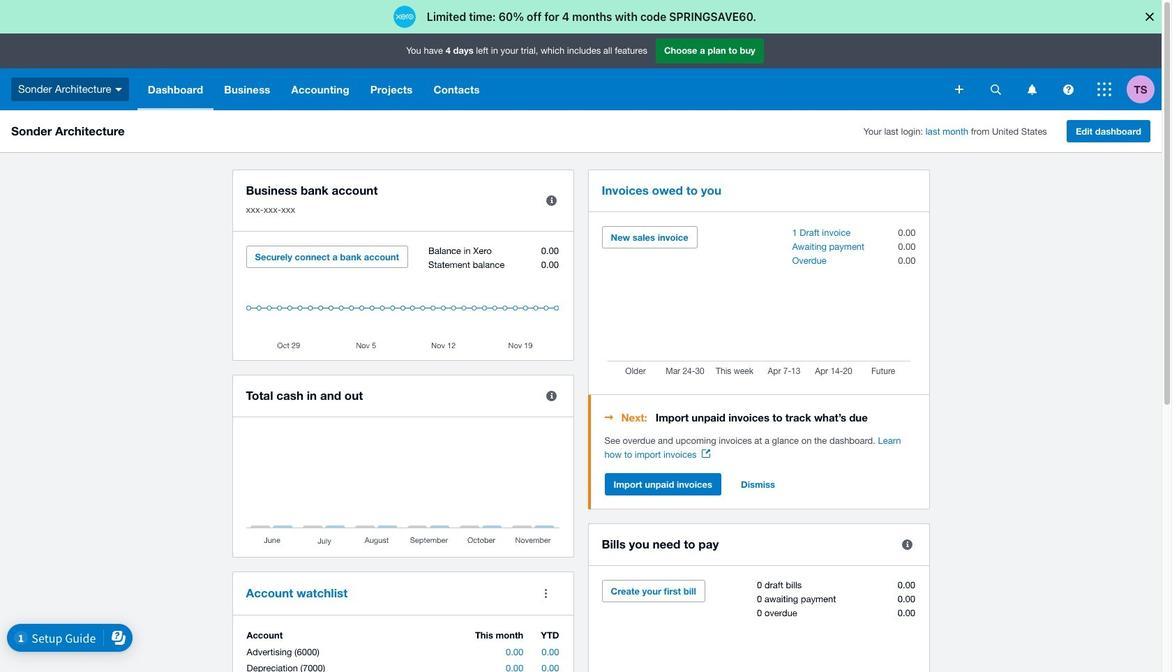 Task type: locate. For each thing, give the bounding box(es) containing it.
heading
[[605, 409, 916, 426]]

empty state widget for the total cash in and out feature, displaying a column graph summarising bank transaction data as total money in versus total money out across all connected bank accounts, enabling a visual comparison of the two amounts. image
[[246, 431, 560, 547]]

empty state of the bills widget with a 'create your first bill' button and an unpopulated column graph. image
[[602, 580, 916, 672]]

1 horizontal spatial svg image
[[991, 84, 1001, 95]]

dialog
[[0, 0, 1173, 34]]

0 horizontal spatial svg image
[[115, 88, 122, 91]]

2 horizontal spatial svg image
[[1028, 84, 1037, 95]]

banner
[[0, 34, 1162, 110]]

panel body document
[[605, 434, 916, 462], [605, 434, 916, 462]]

accounts watchlist options image
[[532, 579, 560, 607]]

svg image
[[991, 84, 1001, 95], [1028, 84, 1037, 95], [115, 88, 122, 91]]

1 horizontal spatial svg image
[[1064, 84, 1074, 95]]

svg image
[[1098, 82, 1112, 96], [1064, 84, 1074, 95], [956, 85, 964, 94]]



Task type: describe. For each thing, give the bounding box(es) containing it.
0 horizontal spatial svg image
[[956, 85, 964, 94]]

empty state bank feed widget with a tooltip explaining the feature. includes a 'securely connect a bank account' button and a data-less flat line graph marking four weekly dates, indicating future account balance tracking. image
[[246, 246, 560, 350]]

opens in a new tab image
[[703, 450, 711, 458]]

2 horizontal spatial svg image
[[1098, 82, 1112, 96]]



